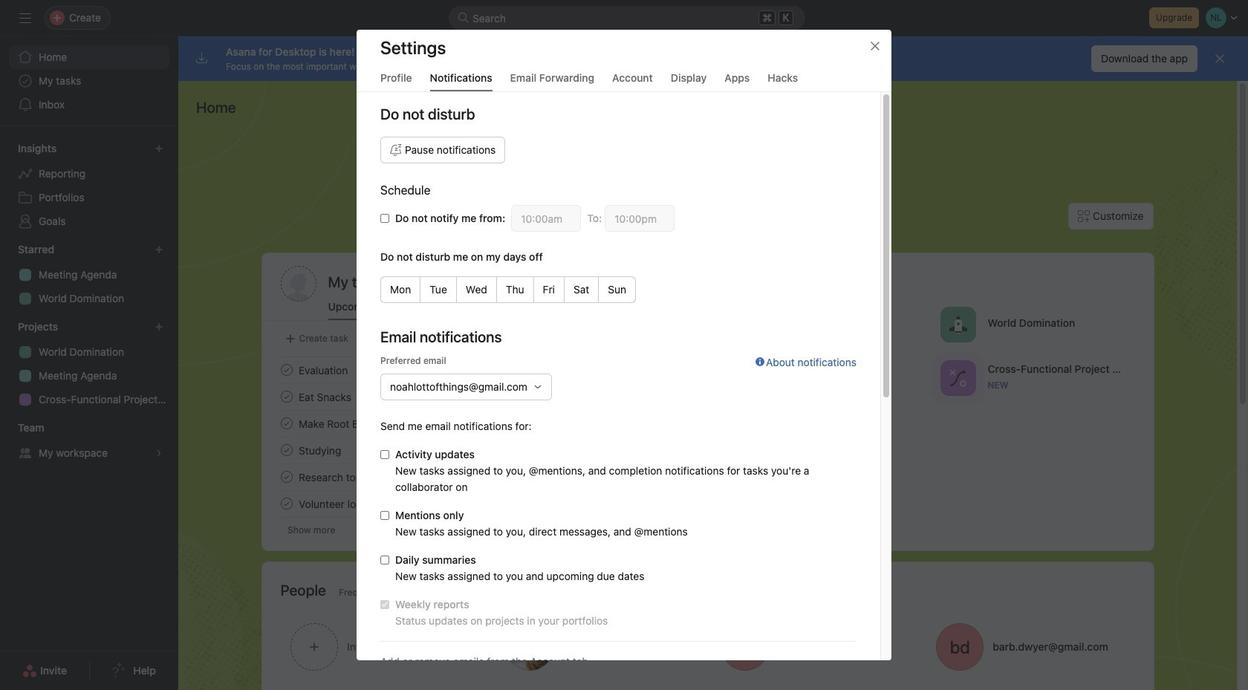 Task type: describe. For each thing, give the bounding box(es) containing it.
line_and_symbols image
[[949, 369, 967, 387]]

mark complete image for 1st mark complete option from the bottom of the page
[[278, 415, 295, 433]]

mark complete image for 2nd mark complete checkbox from the top of the page
[[278, 442, 295, 459]]

projects element
[[0, 314, 178, 415]]

prominent image
[[458, 12, 470, 24]]

4 mark complete checkbox from the top
[[278, 495, 295, 513]]

insights element
[[0, 135, 178, 236]]

global element
[[0, 36, 178, 126]]

mark complete image for 1st mark complete option from the top of the page
[[278, 388, 295, 406]]

3 mark complete checkbox from the top
[[278, 468, 295, 486]]

1 mark complete checkbox from the top
[[278, 361, 295, 379]]

add profile photo image
[[281, 266, 316, 302]]

2 mark complete checkbox from the top
[[278, 442, 295, 459]]

rocket image
[[949, 316, 967, 333]]

mark complete image for 1st mark complete checkbox from the bottom
[[278, 495, 295, 513]]

starred element
[[0, 236, 178, 314]]



Task type: vqa. For each thing, say whether or not it's contained in the screenshot.
third Mark complete option from the bottom of the page
yes



Task type: locate. For each thing, give the bounding box(es) containing it.
4 mark complete image from the top
[[278, 442, 295, 459]]

hide sidebar image
[[19, 12, 31, 24]]

0 vertical spatial mark complete image
[[278, 468, 295, 486]]

1 vertical spatial mark complete image
[[278, 495, 295, 513]]

teams element
[[0, 415, 178, 468]]

1 mark complete image from the top
[[278, 468, 295, 486]]

2 mark complete image from the top
[[278, 495, 295, 513]]

Mark complete checkbox
[[278, 361, 295, 379], [278, 442, 295, 459], [278, 468, 295, 486], [278, 495, 295, 513]]

Mark complete checkbox
[[278, 388, 295, 406], [278, 415, 295, 433]]

None checkbox
[[381, 450, 389, 459], [381, 511, 389, 520], [381, 450, 389, 459], [381, 511, 389, 520]]

dismiss image
[[1215, 53, 1226, 65]]

1 vertical spatial mark complete checkbox
[[278, 415, 295, 433]]

mark complete image
[[278, 468, 295, 486], [278, 495, 295, 513]]

mark complete image for third mark complete checkbox from the top
[[278, 468, 295, 486]]

3 mark complete image from the top
[[278, 415, 295, 433]]

1 mark complete checkbox from the top
[[278, 388, 295, 406]]

2 mark complete checkbox from the top
[[278, 415, 295, 433]]

1 mark complete image from the top
[[278, 361, 295, 379]]

close image
[[870, 40, 882, 52]]

2 mark complete image from the top
[[278, 388, 295, 406]]

mark complete image for 4th mark complete checkbox from the bottom
[[278, 361, 295, 379]]

None text field
[[512, 205, 581, 232], [605, 205, 675, 232], [512, 205, 581, 232], [605, 205, 675, 232]]

mark complete image
[[278, 361, 295, 379], [278, 388, 295, 406], [278, 415, 295, 433], [278, 442, 295, 459]]

None checkbox
[[381, 214, 389, 223], [381, 556, 389, 565], [381, 601, 389, 610], [381, 214, 389, 223], [381, 556, 389, 565], [381, 601, 389, 610]]

0 vertical spatial mark complete checkbox
[[278, 388, 295, 406]]



